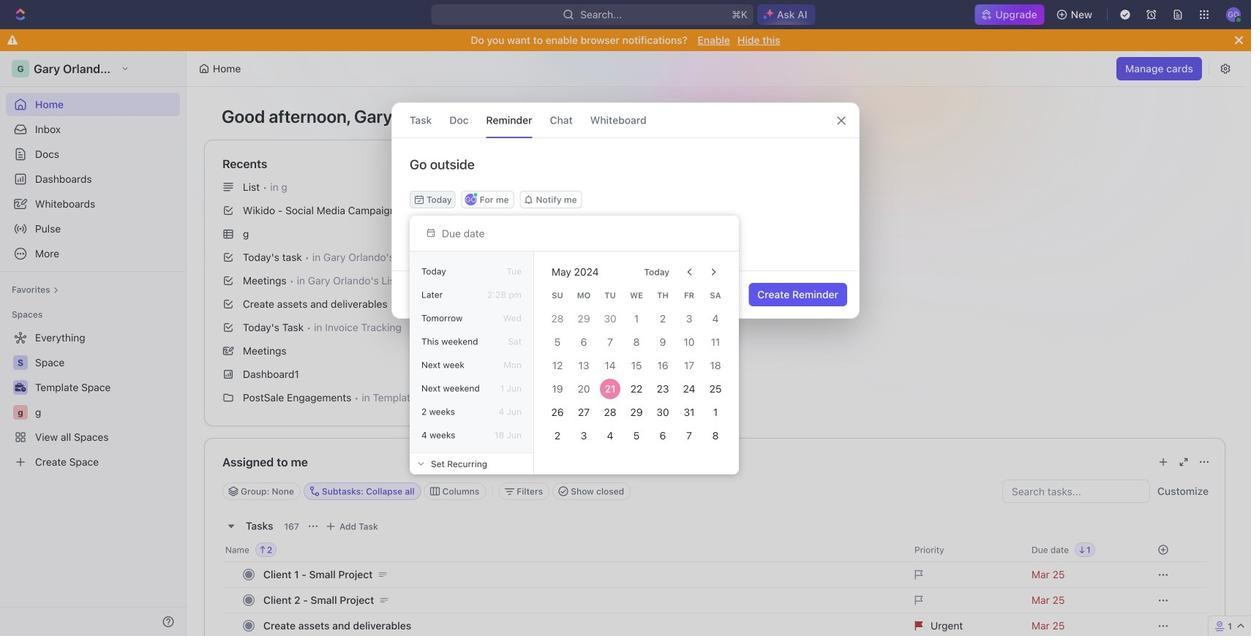 Task type: vqa. For each thing, say whether or not it's contained in the screenshot.
Assignees button
no



Task type: describe. For each thing, give the bounding box(es) containing it.
Search tasks... text field
[[1003, 481, 1150, 503]]

Reminder na﻿me or type '/' for commands text field
[[392, 156, 859, 191]]

Due date text field
[[442, 227, 558, 240]]



Task type: locate. For each thing, give the bounding box(es) containing it.
tree inside sidebar "navigation"
[[6, 326, 180, 474]]

sidebar navigation
[[0, 51, 187, 637]]

tree
[[6, 326, 180, 474]]

dialog
[[392, 102, 860, 319]]



